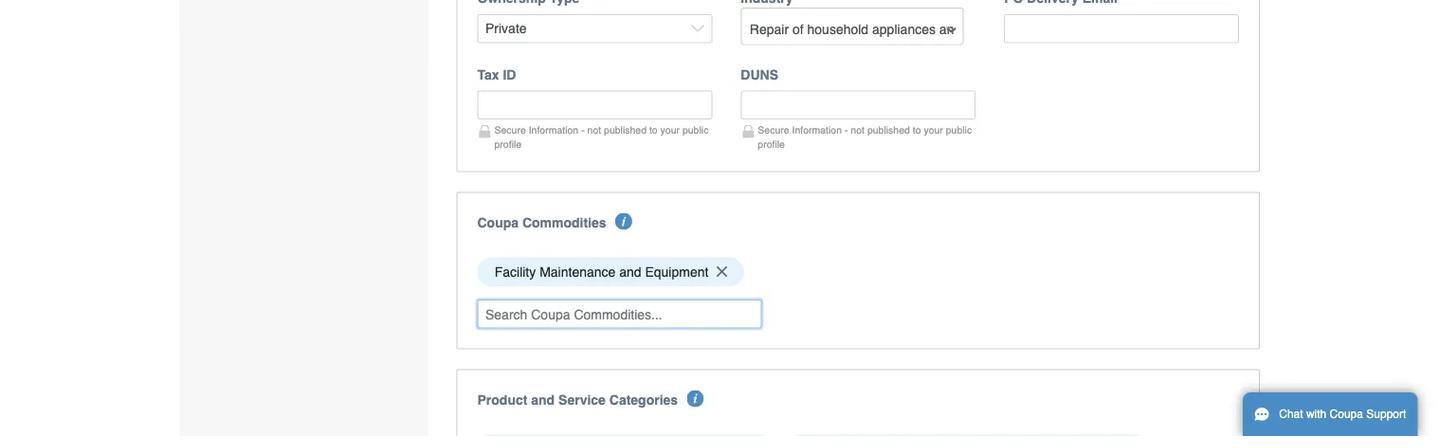 Task type: locate. For each thing, give the bounding box(es) containing it.
published down duns text field at right
[[867, 124, 910, 135]]

public
[[683, 124, 709, 135], [946, 124, 972, 135]]

service
[[558, 392, 606, 407]]

2 secure from the left
[[758, 124, 789, 135]]

secure information - not published to your public profile
[[494, 124, 709, 150], [758, 124, 972, 150]]

Search Coupa Commodities... field
[[477, 300, 762, 329]]

information down duns text field at right
[[792, 124, 842, 135]]

not down duns text field at right
[[851, 124, 865, 135]]

profile
[[494, 138, 522, 150], [758, 138, 785, 150]]

information down "tax id" text box
[[529, 124, 579, 135]]

information for duns
[[792, 124, 842, 135]]

tax id
[[477, 67, 516, 82]]

1 secure information - not published to your public profile from the left
[[494, 124, 709, 150]]

2 not from the left
[[851, 124, 865, 135]]

chat
[[1279, 408, 1303, 421]]

1 horizontal spatial coupa
[[1330, 408, 1363, 421]]

- down duns text field at right
[[845, 124, 848, 135]]

0 horizontal spatial to
[[649, 124, 658, 135]]

Industry text field
[[743, 15, 962, 44]]

commodities
[[522, 215, 606, 230]]

PO Delivery Email text field
[[1004, 14, 1239, 43]]

public for tax id
[[683, 124, 709, 135]]

1 vertical spatial selected list box
[[471, 430, 1246, 436]]

2 published from the left
[[867, 124, 910, 135]]

coupa right with
[[1330, 408, 1363, 421]]

1 to from the left
[[649, 124, 658, 135]]

secure information - not published to your public profile down "tax id" text box
[[494, 124, 709, 150]]

product
[[477, 392, 527, 407]]

your
[[660, 124, 680, 135], [924, 124, 943, 135]]

1 horizontal spatial secure
[[758, 124, 789, 135]]

1 horizontal spatial not
[[851, 124, 865, 135]]

and up search coupa commodities... field
[[619, 264, 641, 279]]

1 horizontal spatial information
[[792, 124, 842, 135]]

1 not from the left
[[587, 124, 601, 135]]

published
[[604, 124, 647, 135], [867, 124, 910, 135]]

and left service
[[531, 392, 555, 407]]

2 your from the left
[[924, 124, 943, 135]]

1 public from the left
[[683, 124, 709, 135]]

not for tax id
[[587, 124, 601, 135]]

0 horizontal spatial secure
[[494, 124, 526, 135]]

1 - from the left
[[581, 124, 585, 135]]

1 horizontal spatial profile
[[758, 138, 785, 150]]

2 to from the left
[[913, 124, 921, 135]]

secure down id
[[494, 124, 526, 135]]

2 public from the left
[[946, 124, 972, 135]]

0 horizontal spatial public
[[683, 124, 709, 135]]

0 horizontal spatial secure information - not published to your public profile
[[494, 124, 709, 150]]

0 horizontal spatial published
[[604, 124, 647, 135]]

information for tax id
[[529, 124, 579, 135]]

published down "tax id" text box
[[604, 124, 647, 135]]

your down duns text field at right
[[924, 124, 943, 135]]

and
[[619, 264, 641, 279], [531, 392, 555, 407]]

secure information - not published to your public profile for tax id
[[494, 124, 709, 150]]

to for tax id
[[649, 124, 658, 135]]

your down "tax id" text box
[[660, 124, 680, 135]]

secure
[[494, 124, 526, 135], [758, 124, 789, 135]]

2 secure information - not published to your public profile from the left
[[758, 124, 972, 150]]

1 selected list box from the top
[[471, 252, 1246, 291]]

1 horizontal spatial and
[[619, 264, 641, 279]]

0 horizontal spatial -
[[581, 124, 585, 135]]

1 horizontal spatial -
[[845, 124, 848, 135]]

1 vertical spatial and
[[531, 392, 555, 407]]

1 vertical spatial coupa
[[1330, 408, 1363, 421]]

to down "tax id" text box
[[649, 124, 658, 135]]

0 horizontal spatial profile
[[494, 138, 522, 150]]

- down "tax id" text box
[[581, 124, 585, 135]]

0 vertical spatial and
[[619, 264, 641, 279]]

secure down duns
[[758, 124, 789, 135]]

to down duns text field at right
[[913, 124, 921, 135]]

0 horizontal spatial information
[[529, 124, 579, 135]]

profile down duns
[[758, 138, 785, 150]]

1 your from the left
[[660, 124, 680, 135]]

published for tax id
[[604, 124, 647, 135]]

1 information from the left
[[529, 124, 579, 135]]

1 profile from the left
[[494, 138, 522, 150]]

to
[[649, 124, 658, 135], [913, 124, 921, 135]]

categories
[[609, 392, 678, 407]]

1 horizontal spatial to
[[913, 124, 921, 135]]

secure information - not published to your public profile down duns text field at right
[[758, 124, 972, 150]]

your for duns
[[924, 124, 943, 135]]

0 horizontal spatial not
[[587, 124, 601, 135]]

0 horizontal spatial your
[[660, 124, 680, 135]]

-
[[581, 124, 585, 135], [845, 124, 848, 135]]

selected list box
[[471, 252, 1246, 291], [471, 430, 1246, 436]]

chat with coupa support button
[[1243, 392, 1418, 436]]

0 horizontal spatial and
[[531, 392, 555, 407]]

2 profile from the left
[[758, 138, 785, 150]]

coupa up facility
[[477, 215, 519, 230]]

1 horizontal spatial public
[[946, 124, 972, 135]]

information
[[529, 124, 579, 135], [792, 124, 842, 135]]

1 secure from the left
[[494, 124, 526, 135]]

coupa
[[477, 215, 519, 230], [1330, 408, 1363, 421]]

secure for tax id
[[494, 124, 526, 135]]

not for duns
[[851, 124, 865, 135]]

2 information from the left
[[792, 124, 842, 135]]

id
[[503, 67, 516, 82]]

not
[[587, 124, 601, 135], [851, 124, 865, 135]]

2 - from the left
[[845, 124, 848, 135]]

1 horizontal spatial published
[[867, 124, 910, 135]]

tax
[[477, 67, 499, 82]]

0 vertical spatial selected list box
[[471, 252, 1246, 291]]

profile down id
[[494, 138, 522, 150]]

published for duns
[[867, 124, 910, 135]]

1 horizontal spatial secure information - not published to your public profile
[[758, 124, 972, 150]]

support
[[1366, 408, 1406, 421]]

0 horizontal spatial coupa
[[477, 215, 519, 230]]

1 published from the left
[[604, 124, 647, 135]]

1 horizontal spatial your
[[924, 124, 943, 135]]

and inside option
[[619, 264, 641, 279]]

not down "tax id" text box
[[587, 124, 601, 135]]



Task type: describe. For each thing, give the bounding box(es) containing it.
facility maintenance and equipment option
[[477, 257, 744, 286]]

secure for duns
[[758, 124, 789, 135]]

facility
[[495, 264, 536, 279]]

- for tax id
[[581, 124, 585, 135]]

with
[[1306, 408, 1327, 421]]

0 vertical spatial coupa
[[477, 215, 519, 230]]

secure information - not published to your public profile for duns
[[758, 124, 972, 150]]

chat with coupa support
[[1279, 408, 1406, 421]]

additional information image
[[615, 213, 632, 230]]

duns
[[741, 67, 778, 82]]

your for tax id
[[660, 124, 680, 135]]

2 selected list box from the top
[[471, 430, 1246, 436]]

- for duns
[[845, 124, 848, 135]]

profile for tax id
[[494, 138, 522, 150]]

selected list box containing facility maintenance and equipment
[[471, 252, 1246, 291]]

to for duns
[[913, 124, 921, 135]]

Tax ID text field
[[477, 90, 712, 119]]

facility maintenance and equipment
[[495, 264, 709, 279]]

product and service categories
[[477, 392, 678, 407]]

equipment
[[645, 264, 709, 279]]

maintenance
[[540, 264, 616, 279]]

coupa inside button
[[1330, 408, 1363, 421]]

additional information image
[[687, 390, 704, 407]]

DUNS text field
[[741, 90, 976, 119]]

profile for duns
[[758, 138, 785, 150]]

coupa commodities
[[477, 215, 606, 230]]

public for duns
[[946, 124, 972, 135]]



Task type: vqa. For each thing, say whether or not it's contained in the screenshot.
2nd Selected list box from the top of the page
yes



